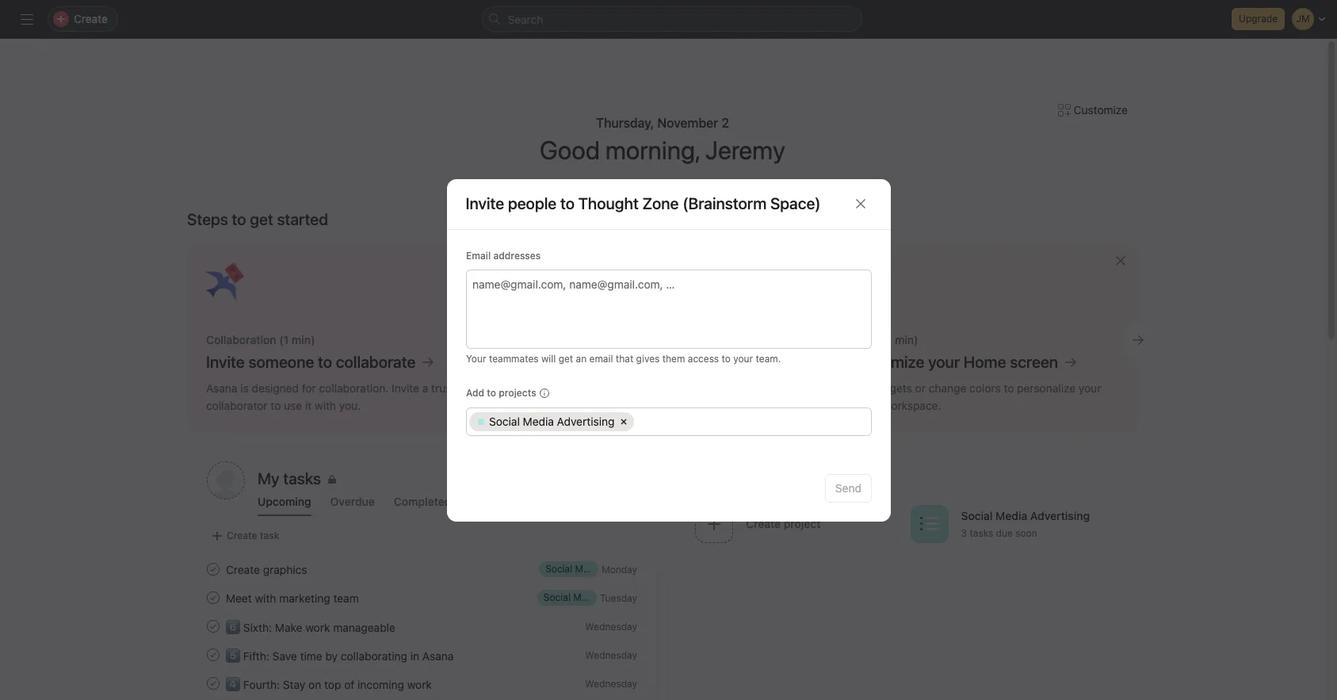 Task type: locate. For each thing, give the bounding box(es) containing it.
advertising down the an
[[557, 414, 615, 428]]

2 vertical spatial completed image
[[204, 645, 223, 664]]

to left level
[[687, 200, 697, 214]]

tuesday button
[[600, 592, 638, 604]]

fifth:
[[243, 649, 270, 662]]

email addresses
[[466, 249, 541, 261]]

work down in
[[407, 678, 432, 691]]

an
[[576, 352, 587, 364]]

wednesday for work
[[585, 678, 638, 689]]

3 left the tasks at the bottom
[[961, 528, 967, 539]]

2 vertical spatial wednesday button
[[585, 678, 638, 689]]

advertising down monday button
[[603, 592, 654, 603]]

upcoming
[[258, 495, 311, 508]]

create for create graphics
[[226, 563, 260, 576]]

1 vertical spatial create
[[226, 563, 260, 576]]

beginner 3 more to level up
[[589, 200, 740, 214]]

1 vertical spatial wednesday
[[585, 649, 638, 661]]

social left tuesday "button"
[[544, 592, 571, 603]]

completed checkbox left meet
[[204, 588, 223, 607]]

social media advertising link down monday button
[[537, 590, 654, 606]]

1 vertical spatial social media advertising
[[546, 563, 656, 575]]

social media advertising cell
[[469, 412, 634, 431]]

0 vertical spatial wednesday button
[[585, 620, 638, 632]]

2 vertical spatial social media advertising
[[544, 592, 654, 603]]

list image
[[920, 514, 939, 533]]

completed image down create task "button"
[[204, 560, 223, 579]]

sixth:
[[243, 620, 272, 634]]

social media advertising up tuesday
[[546, 563, 656, 575]]

overdue button
[[330, 495, 375, 516]]

0 horizontal spatial 3
[[648, 200, 655, 214]]

2 wednesday button from the top
[[585, 649, 638, 661]]

completed checkbox for 6️⃣
[[204, 617, 223, 636]]

3 wednesday from the top
[[585, 678, 638, 689]]

1 completed image from the top
[[204, 560, 223, 579]]

will
[[541, 352, 556, 364]]

work right make
[[305, 620, 330, 634]]

0 vertical spatial 3
[[648, 200, 655, 214]]

gives
[[636, 352, 660, 364]]

level
[[700, 200, 724, 214]]

upgrade button
[[1232, 8, 1285, 30]]

create task button
[[207, 525, 283, 547]]

social media advertising
[[489, 414, 615, 428], [546, 563, 656, 575], [544, 592, 654, 603]]

overdue
[[330, 495, 375, 508]]

add to projects
[[466, 387, 536, 398]]

0 vertical spatial work
[[305, 620, 330, 634]]

3
[[648, 200, 655, 214], [961, 528, 967, 539]]

3 completed checkbox from the top
[[204, 617, 223, 636]]

upcoming button
[[258, 495, 311, 516]]

advertising up tuesday
[[605, 563, 656, 575]]

social
[[489, 414, 520, 428], [961, 509, 993, 523], [546, 563, 573, 575], [544, 592, 571, 603]]

tuesday
[[600, 592, 638, 604]]

1 horizontal spatial work
[[407, 678, 432, 691]]

your
[[733, 352, 753, 364]]

completed image
[[204, 560, 223, 579], [204, 588, 223, 607], [204, 645, 223, 664]]

3 left more
[[648, 200, 655, 214]]

0 vertical spatial create
[[227, 530, 257, 542]]

completed button
[[394, 495, 452, 516]]

asana
[[423, 649, 454, 662]]

on
[[309, 678, 321, 691]]

wednesday button for asana
[[585, 649, 638, 661]]

marketing
[[279, 591, 330, 605]]

more information image
[[539, 388, 549, 398]]

to right the add
[[487, 387, 496, 398]]

2 wednesday from the top
[[585, 649, 638, 661]]

them
[[662, 352, 685, 364]]

0 vertical spatial social media advertising link
[[539, 561, 656, 577]]

5 completed checkbox from the top
[[204, 674, 223, 693]]

people
[[508, 194, 557, 213]]

0 vertical spatial completed image
[[204, 617, 223, 636]]

work
[[305, 620, 330, 634], [407, 678, 432, 691]]

Completed checkbox
[[204, 560, 223, 579], [204, 588, 223, 607], [204, 617, 223, 636], [204, 645, 223, 664], [204, 674, 223, 693]]

1 completed checkbox from the top
[[204, 560, 223, 579]]

wednesday
[[585, 620, 638, 632], [585, 649, 638, 661], [585, 678, 638, 689]]

completed image for 5️⃣
[[204, 645, 223, 664]]

create graphics
[[226, 563, 307, 576]]

upgrade
[[1239, 13, 1278, 25]]

0 vertical spatial wednesday
[[585, 620, 638, 632]]

to right steps
[[232, 210, 246, 228]]

create up meet
[[226, 563, 260, 576]]

completed checkbox left 5️⃣
[[204, 645, 223, 664]]

completed image left 6️⃣
[[204, 617, 223, 636]]

completed image left 4️⃣
[[204, 674, 223, 693]]

1 vertical spatial 3
[[961, 528, 967, 539]]

thursday, november 2 good morning, jeremy
[[540, 116, 786, 165]]

with
[[255, 591, 276, 605]]

social inside social media advertising 3 tasks due soon
[[961, 509, 993, 523]]

social media advertising inside cell
[[489, 414, 615, 428]]

3 completed image from the top
[[204, 645, 223, 664]]

to right people
[[561, 194, 575, 213]]

2
[[722, 116, 729, 130]]

1 vertical spatial completed image
[[204, 674, 223, 693]]

completed checkbox for meet
[[204, 588, 223, 607]]

teammates
[[489, 352, 538, 364]]

social media advertising down more information image in the left of the page
[[489, 414, 615, 428]]

1 vertical spatial social media advertising link
[[537, 590, 654, 606]]

0 vertical spatial completed image
[[204, 560, 223, 579]]

completed image left meet
[[204, 588, 223, 607]]

1 vertical spatial completed image
[[204, 588, 223, 607]]

0 horizontal spatial work
[[305, 620, 330, 634]]

advertising
[[557, 414, 615, 428], [1031, 509, 1090, 523], [605, 563, 656, 575], [603, 592, 654, 603]]

monday button
[[602, 563, 638, 575]]

1 wednesday from the top
[[585, 620, 638, 632]]

create for create task
[[227, 530, 257, 542]]

social media advertising down monday button
[[544, 592, 654, 603]]

4️⃣ fourth: stay on top of incoming work
[[226, 678, 432, 691]]

2 completed image from the top
[[204, 588, 223, 607]]

your teammates will get an email that gives them access to your team.
[[466, 352, 781, 364]]

advertising up soon
[[1031, 509, 1090, 523]]

create inside create task "button"
[[227, 530, 257, 542]]

my tasks
[[258, 469, 321, 488]]

create left task
[[227, 530, 257, 542]]

0 vertical spatial social media advertising
[[489, 414, 615, 428]]

5️⃣
[[226, 649, 240, 662]]

completed image left 5️⃣
[[204, 645, 223, 664]]

incoming
[[358, 678, 404, 691]]

tasks
[[970, 528, 994, 539]]

6️⃣ sixth: make work manageable
[[226, 620, 396, 634]]

1 vertical spatial work
[[407, 678, 432, 691]]

2 completed image from the top
[[204, 674, 223, 693]]

2 completed checkbox from the top
[[204, 588, 223, 607]]

social media advertising link for create graphics
[[539, 561, 656, 577]]

graphics
[[263, 563, 307, 576]]

4️⃣
[[226, 678, 240, 691]]

stay
[[283, 678, 306, 691]]

completed checkbox left 6️⃣
[[204, 617, 223, 636]]

1 vertical spatial wednesday button
[[585, 649, 638, 661]]

wednesday for asana
[[585, 649, 638, 661]]

1 completed image from the top
[[204, 617, 223, 636]]

get started
[[250, 210, 328, 228]]

steps
[[187, 210, 228, 228]]

invite people to thought zone (brainstorm space)
[[466, 194, 821, 213]]

1 horizontal spatial 3
[[961, 528, 967, 539]]

create project link
[[689, 500, 904, 550]]

access
[[688, 352, 719, 364]]

to
[[561, 194, 575, 213], [687, 200, 697, 214], [232, 210, 246, 228], [722, 352, 731, 364], [487, 387, 496, 398]]

team.
[[756, 352, 781, 364]]

social media advertising link
[[539, 561, 656, 577], [537, 590, 654, 606]]

completed checkbox down create task "button"
[[204, 560, 223, 579]]

email
[[589, 352, 613, 364]]

send
[[835, 481, 862, 494]]

social up the tasks at the bottom
[[961, 509, 993, 523]]

3 wednesday button from the top
[[585, 678, 638, 689]]

media
[[523, 414, 554, 428], [996, 509, 1028, 523], [575, 563, 603, 575], [574, 592, 601, 603]]

social down "add to projects"
[[489, 414, 520, 428]]

social media advertising link up tuesday
[[539, 561, 656, 577]]

invite
[[466, 194, 504, 213]]

add profile photo image
[[207, 461, 245, 500]]

customize button
[[1048, 96, 1139, 124]]

2 vertical spatial wednesday
[[585, 678, 638, 689]]

completed checkbox left 4️⃣
[[204, 674, 223, 693]]

4 completed checkbox from the top
[[204, 645, 223, 664]]

completed image
[[204, 617, 223, 636], [204, 674, 223, 693]]



Task type: describe. For each thing, give the bounding box(es) containing it.
social media advertising link for meet with marketing team
[[537, 590, 654, 606]]

jeremy
[[705, 135, 786, 165]]

soon
[[1016, 528, 1038, 539]]

to inside "beginner 3 more to level up"
[[687, 200, 697, 214]]

advertising inside cell
[[557, 414, 615, 428]]

completed image for meet
[[204, 588, 223, 607]]

social left monday at the bottom of the page
[[546, 563, 573, 575]]

create project
[[746, 517, 821, 530]]

your
[[466, 352, 486, 364]]

task
[[260, 530, 279, 542]]

save
[[273, 649, 297, 662]]

create task
[[227, 530, 279, 542]]

that
[[616, 352, 633, 364]]

social inside cell
[[489, 414, 520, 428]]

social media advertising row
[[469, 412, 869, 435]]

completed
[[394, 495, 452, 508]]

3 inside "beginner 3 more to level up"
[[648, 200, 655, 214]]

completed checkbox for 5️⃣
[[204, 645, 223, 664]]

zone
[[643, 194, 679, 213]]

completed checkbox for 4️⃣
[[204, 674, 223, 693]]

5️⃣ fifth: save time by collaborating in asana
[[226, 649, 454, 662]]

manageable
[[333, 620, 396, 634]]

send button
[[825, 474, 872, 502]]

completed image for 4️⃣
[[204, 674, 223, 693]]

media inside cell
[[523, 414, 554, 428]]

my tasks link
[[258, 468, 637, 490]]

close this dialog image
[[854, 197, 867, 210]]

steps to get started
[[187, 210, 328, 228]]

add
[[466, 387, 484, 398]]

invite people to thought zone (brainstorm space) dialog
[[447, 179, 891, 521]]

get
[[558, 352, 573, 364]]

monday
[[602, 563, 638, 575]]

up
[[727, 200, 740, 214]]

thought
[[579, 194, 639, 213]]

email
[[466, 249, 491, 261]]

6️⃣
[[226, 620, 240, 634]]

Email addresses text field
[[472, 274, 687, 293]]

fourth:
[[243, 678, 280, 691]]

in
[[411, 649, 420, 662]]

completed image for create
[[204, 560, 223, 579]]

collaborating
[[341, 649, 408, 662]]

3 inside social media advertising 3 tasks due soon
[[961, 528, 967, 539]]

wednesday button for work
[[585, 678, 638, 689]]

addresses
[[493, 249, 541, 261]]

by
[[325, 649, 338, 662]]

1 wednesday button from the top
[[585, 620, 638, 632]]

top
[[324, 678, 341, 691]]

meet with marketing team
[[226, 591, 359, 605]]

more
[[658, 200, 684, 214]]

beginner
[[589, 200, 642, 214]]

social media advertising for create graphics
[[546, 563, 656, 575]]

customize
[[1074, 103, 1128, 117]]

media inside social media advertising 3 tasks due soon
[[996, 509, 1028, 523]]

due
[[996, 528, 1013, 539]]

advertising inside social media advertising 3 tasks due soon
[[1031, 509, 1090, 523]]

social media advertising for meet with marketing team
[[544, 592, 654, 603]]

make
[[275, 620, 303, 634]]

projects
[[499, 387, 536, 398]]

time
[[300, 649, 322, 662]]

of
[[344, 678, 355, 691]]

completed checkbox for create
[[204, 560, 223, 579]]

morning,
[[606, 135, 700, 165]]

completed image for 6️⃣
[[204, 617, 223, 636]]

thursday,
[[596, 116, 655, 130]]

november
[[658, 116, 719, 130]]

social media advertising 3 tasks due soon
[[961, 509, 1090, 539]]

good
[[540, 135, 600, 165]]

scroll card carousel right image
[[1132, 334, 1145, 347]]

meet
[[226, 591, 252, 605]]

team
[[333, 591, 359, 605]]

to left your
[[722, 352, 731, 364]]

(brainstorm space)
[[683, 194, 821, 213]]



Task type: vqa. For each thing, say whether or not it's contained in the screenshot.
link icon
no



